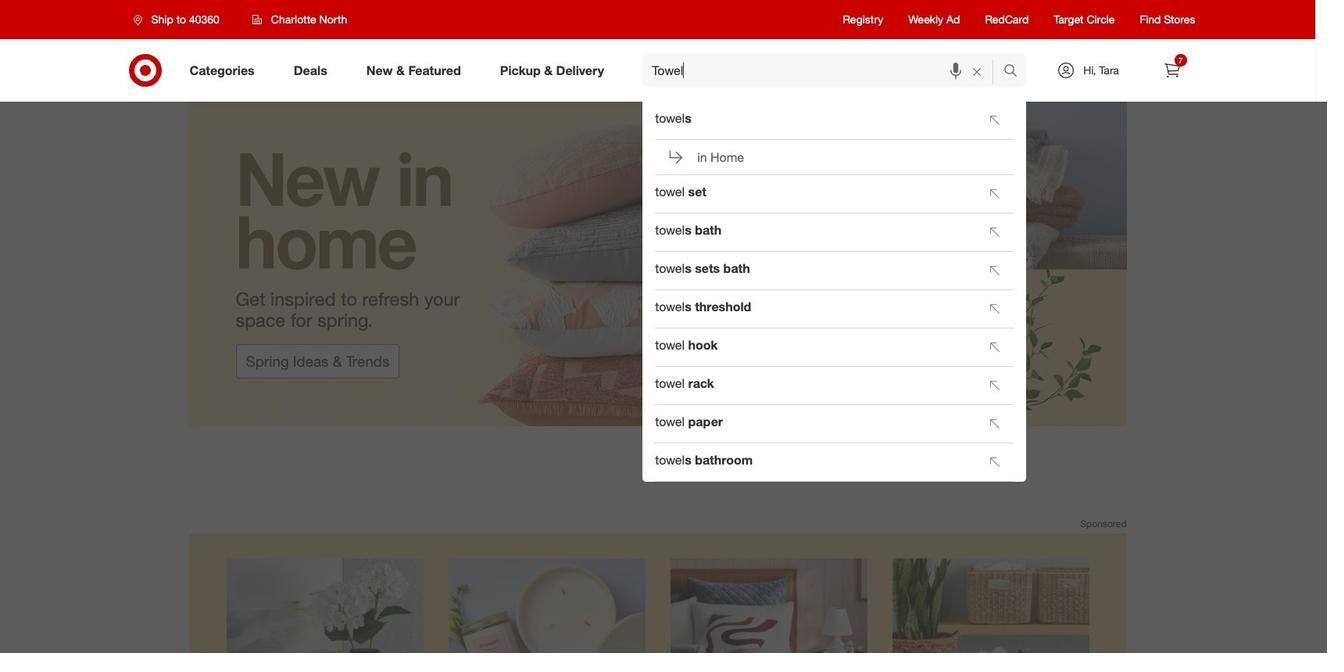 Task type: vqa. For each thing, say whether or not it's contained in the screenshot.
What can we help you find? suggestions appear below search field
yes



Task type: describe. For each thing, give the bounding box(es) containing it.
new in home image
[[189, 102, 1127, 426]]

What can we help you find? suggestions appear below search field
[[643, 53, 1008, 88]]



